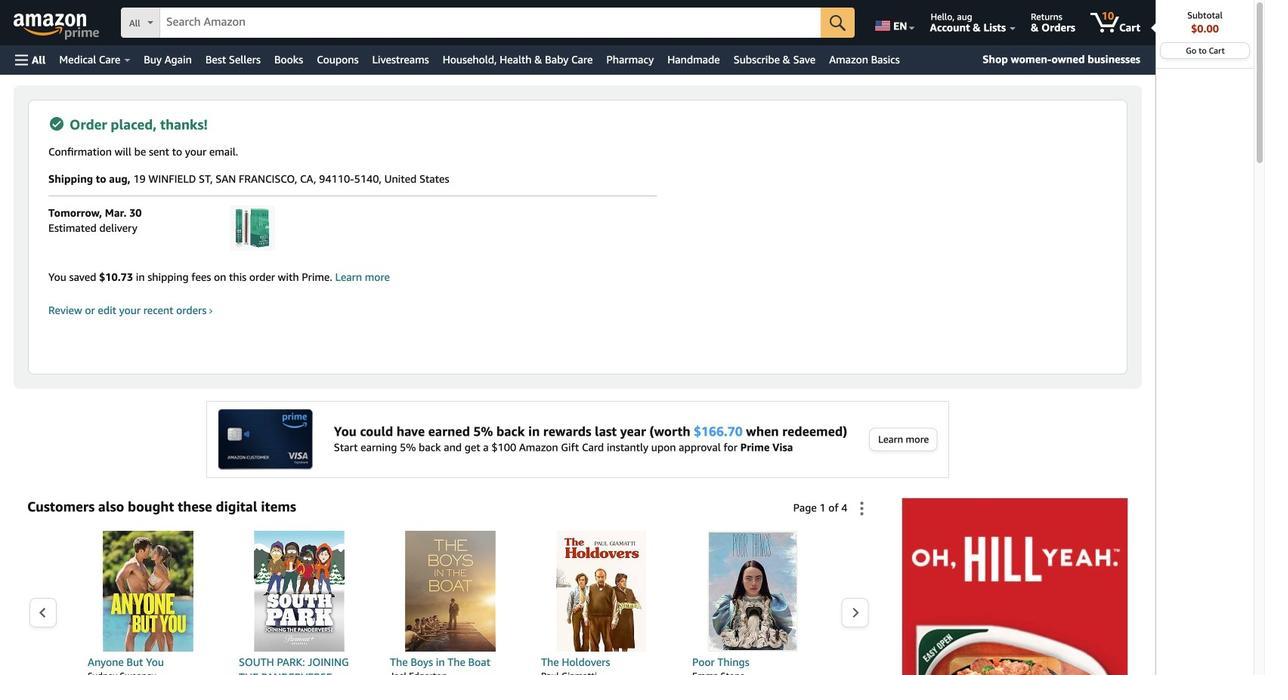 Task type: vqa. For each thing, say whether or not it's contained in the screenshot.
prime LINK
no



Task type: describe. For each thing, give the bounding box(es) containing it.
south park: joining the panderverse image
[[239, 531, 360, 652]]

previous image
[[39, 608, 47, 619]]

alert image
[[50, 117, 63, 131]]

the new primal lightly peppered turkey sticks, keto, gluten free healthy snacks, sugar free low carb high protein, jerky meat stick, 7g protein, 20 ct image
[[230, 206, 275, 251]]

the holdovers image
[[541, 531, 662, 652]]

none search field inside navigation navigation
[[121, 8, 855, 39]]



Task type: locate. For each thing, give the bounding box(es) containing it.
None search field
[[121, 8, 855, 39]]

navigation navigation
[[0, 0, 1254, 676]]

poor things image
[[692, 531, 813, 652]]

amazon image
[[14, 14, 87, 36]]

prime visa image
[[218, 410, 313, 470]]

anyone but you image
[[88, 531, 209, 652]]

None submit
[[821, 8, 855, 38]]

next image
[[851, 608, 860, 619]]

Search Amazon text field
[[160, 8, 821, 37]]

list
[[57, 531, 841, 676]]

the boys in the boat image
[[390, 531, 511, 652]]

none submit inside search field
[[821, 8, 855, 38]]



